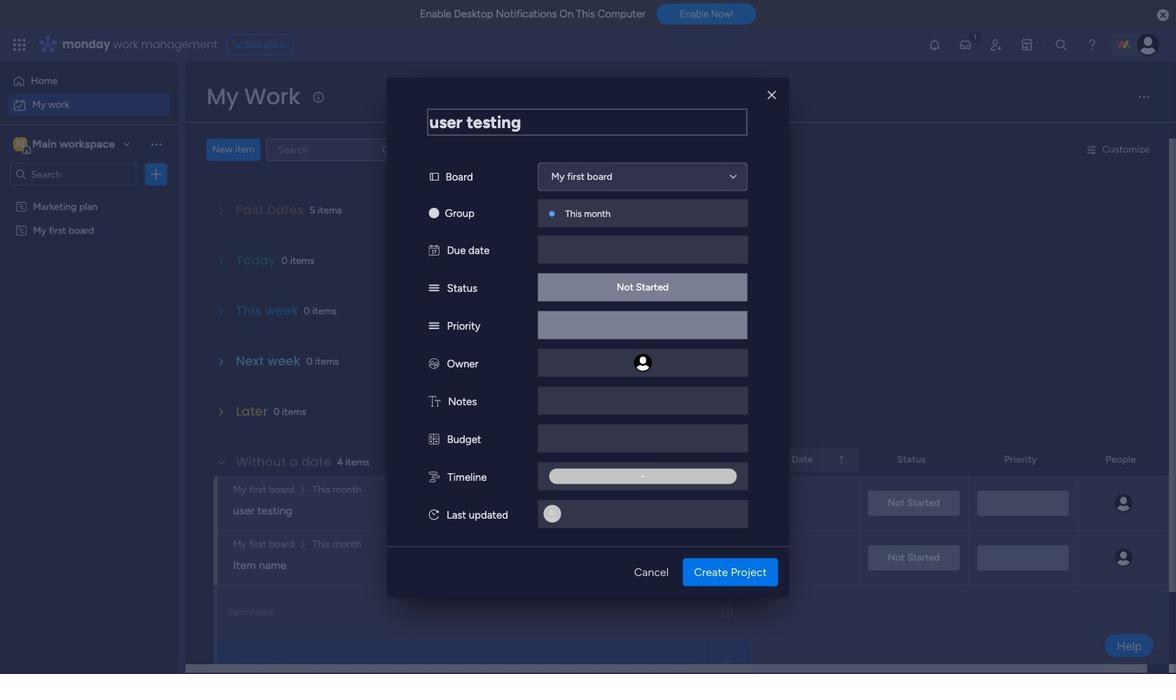 Task type: locate. For each thing, give the bounding box(es) containing it.
None field
[[427, 109, 747, 135]]

Search in workspace field
[[29, 166, 117, 182]]

john smith image
[[1137, 34, 1159, 56]]

search everything image
[[1054, 38, 1068, 52]]

monday marketplace image
[[1020, 38, 1034, 52]]

v2 status image
[[429, 281, 439, 294]]

workspace image
[[13, 137, 27, 152]]

close image
[[768, 90, 776, 100]]

None search field
[[266, 139, 397, 161]]

dapulse text column image
[[429, 395, 440, 407]]

0 vertical spatial option
[[8, 70, 170, 92]]

list box
[[0, 191, 179, 431]]

column header
[[750, 448, 860, 472]]

search image
[[381, 144, 392, 155]]

option
[[8, 70, 170, 92], [8, 94, 170, 116], [0, 194, 179, 196]]

notifications image
[[928, 38, 942, 52]]

dialog
[[387, 77, 789, 597]]



Task type: vqa. For each thing, say whether or not it's contained in the screenshot.
v2 sun 'image'
yes



Task type: describe. For each thing, give the bounding box(es) containing it.
Filter dashboard by text search field
[[266, 139, 397, 161]]

update feed image
[[958, 38, 972, 52]]

1 vertical spatial option
[[8, 94, 170, 116]]

dapulse close image
[[1157, 8, 1169, 22]]

v2 multiple person column image
[[429, 357, 439, 370]]

1 image
[[969, 29, 981, 44]]

invite members image
[[989, 38, 1003, 52]]

dapulse timeline column image
[[429, 470, 440, 483]]

v2 pulse updated log image
[[429, 508, 439, 521]]

workspace selection element
[[13, 136, 117, 154]]

dapulse numbers column image
[[429, 433, 439, 445]]

see plans image
[[232, 37, 245, 53]]

2 vertical spatial option
[[0, 194, 179, 196]]

v2 sun image
[[429, 207, 439, 219]]

sort image
[[836, 454, 847, 466]]

dapulse date column image
[[429, 244, 439, 256]]

v2 status image
[[429, 319, 439, 332]]

select product image
[[13, 38, 27, 52]]

help image
[[1085, 38, 1099, 52]]



